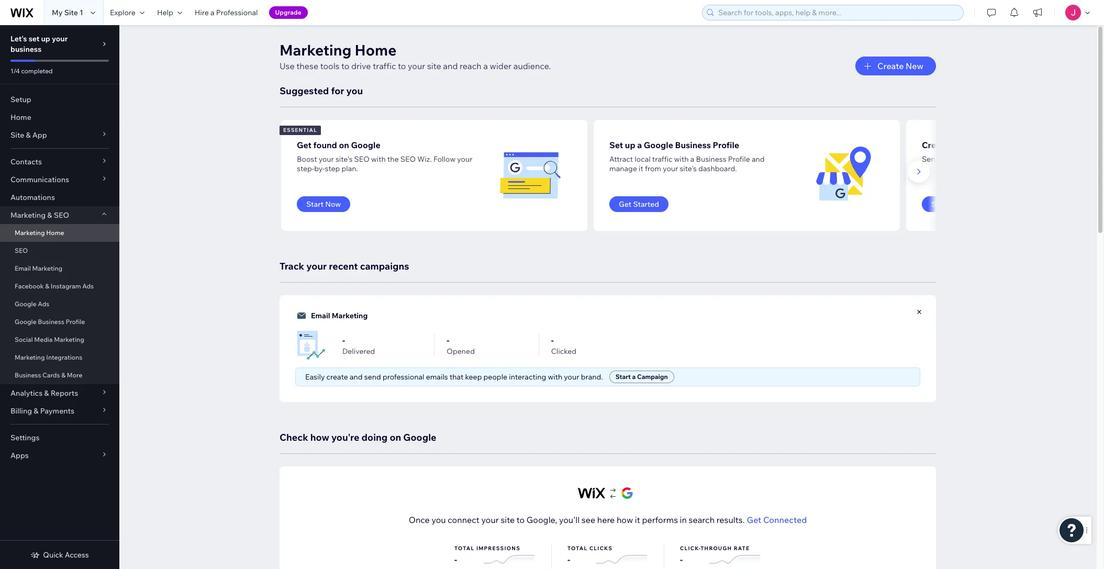Task type: locate. For each thing, give the bounding box(es) containing it.
google inside google ads link
[[15, 300, 36, 308]]

analytics
[[10, 389, 43, 398]]

1 horizontal spatial keep
[[1051, 154, 1068, 164]]

traffic right the 'drive'
[[373, 61, 396, 71]]

1 horizontal spatial traffic
[[652, 154, 673, 164]]

keep left touch.
[[1051, 154, 1068, 164]]

1 horizontal spatial how
[[617, 515, 633, 525]]

start inside start a campaign button
[[616, 373, 631, 381]]

create new
[[878, 61, 924, 71]]

get left started
[[619, 200, 632, 209]]

marketing up these
[[280, 41, 352, 59]]

0 horizontal spatial email marketing
[[15, 264, 62, 272]]

& for instagram
[[45, 282, 49, 290]]

in
[[1070, 154, 1076, 164], [680, 515, 687, 525]]

ads right instagram
[[82, 282, 94, 290]]

0 horizontal spatial how
[[310, 432, 329, 444]]

0 horizontal spatial up
[[41, 34, 50, 43]]

on right doing
[[390, 432, 401, 444]]

your inside set up a google business profile attract local traffic with a business profile and manage it from your site's dashboard.
[[663, 164, 678, 173]]

- up 'clicked' in the bottom of the page
[[551, 335, 554, 346]]

site up impressions
[[501, 515, 515, 525]]

1 horizontal spatial site
[[64, 8, 78, 17]]

and right 'dashboard.'
[[752, 154, 765, 164]]

to right the tools
[[342, 61, 350, 71]]

and left send
[[350, 372, 363, 382]]

site left 1
[[64, 8, 78, 17]]

0 horizontal spatial start
[[306, 200, 324, 209]]

it left the performs
[[635, 515, 640, 525]]

1 vertical spatial start
[[616, 373, 631, 381]]

1 vertical spatial you
[[432, 515, 446, 525]]

with inside get found on google boost your site's seo with the seo wiz. follow your step-by-step plan.
[[371, 154, 386, 164]]

send down updates,
[[932, 200, 950, 209]]

start right brand.
[[616, 373, 631, 381]]

the
[[388, 154, 399, 164]]

send inside send a campaign button
[[932, 200, 950, 209]]

home down marketing & seo popup button
[[46, 229, 64, 237]]

marketing down marketing & seo
[[15, 229, 45, 237]]

1 horizontal spatial create
[[922, 140, 949, 150]]

1 horizontal spatial email
[[311, 311, 330, 321]]

1 vertical spatial get
[[619, 200, 632, 209]]

total left clicks
[[568, 545, 588, 552]]

- inside - opened
[[447, 335, 450, 346]]

& left more
[[61, 371, 66, 379]]

results.
[[717, 515, 745, 525]]

home down setup on the left top of page
[[10, 113, 31, 122]]

create an email campaign send updates, offers or newsletters & keep in touch.
[[922, 140, 1099, 164]]

0 horizontal spatial get
[[297, 140, 312, 150]]

for
[[331, 85, 344, 97]]

analytics & reports
[[10, 389, 78, 398]]

home inside 'link'
[[46, 229, 64, 237]]

on
[[339, 140, 349, 150], [390, 432, 401, 444]]

list
[[280, 120, 1105, 231]]

0 horizontal spatial with
[[371, 154, 386, 164]]

to for marketing
[[342, 61, 350, 71]]

0 vertical spatial start
[[306, 200, 324, 209]]

start for start a campaign
[[616, 373, 631, 381]]

site's down found at the left top of page
[[336, 154, 353, 164]]

0 horizontal spatial home
[[10, 113, 31, 122]]

home
[[355, 41, 397, 59], [10, 113, 31, 122], [46, 229, 64, 237]]

& left reports
[[44, 389, 49, 398]]

google ads link
[[0, 295, 119, 313]]

& for seo
[[47, 211, 52, 220]]

- down the total impressions
[[455, 555, 457, 565]]

0 vertical spatial how
[[310, 432, 329, 444]]

home up the 'drive'
[[355, 41, 397, 59]]

2 horizontal spatial to
[[517, 515, 525, 525]]

1 horizontal spatial get
[[619, 200, 632, 209]]

1 vertical spatial send
[[932, 200, 950, 209]]

home for marketing home
[[46, 229, 64, 237]]

google
[[351, 140, 381, 150], [644, 140, 674, 150], [15, 300, 36, 308], [15, 318, 36, 326], [403, 432, 437, 444]]

- up opened on the bottom
[[447, 335, 450, 346]]

1 horizontal spatial and
[[443, 61, 458, 71]]

1/4 completed
[[10, 67, 53, 75]]

1 vertical spatial ads
[[38, 300, 49, 308]]

total for total impressions
[[455, 545, 475, 552]]

google down facebook
[[15, 300, 36, 308]]

& left app
[[26, 130, 31, 140]]

newsletters
[[1004, 154, 1043, 164]]

how right "here"
[[617, 515, 633, 525]]

create left an
[[922, 140, 949, 150]]

profile
[[713, 140, 740, 150], [728, 154, 750, 164], [66, 318, 85, 326]]

a
[[211, 8, 215, 17], [484, 61, 488, 71], [637, 140, 642, 150], [691, 154, 695, 164], [951, 200, 956, 209], [632, 373, 636, 381]]

found
[[313, 140, 337, 150]]

create left new at the top right of page
[[878, 61, 904, 71]]

0 vertical spatial site
[[64, 8, 78, 17]]

how
[[310, 432, 329, 444], [617, 515, 633, 525]]

get inside get found on google boost your site's seo with the seo wiz. follow your step-by-step plan.
[[297, 140, 312, 150]]

marketing home use these tools to drive traffic to your site and reach a wider audience.
[[280, 41, 551, 71]]

0 horizontal spatial in
[[680, 515, 687, 525]]

suggested
[[280, 85, 329, 97]]

to
[[342, 61, 350, 71], [398, 61, 406, 71], [517, 515, 525, 525]]

2 horizontal spatial and
[[752, 154, 765, 164]]

create new button
[[856, 57, 936, 75]]

1 horizontal spatial campaign
[[957, 200, 993, 209]]

google inside set up a google business profile attract local traffic with a business profile and manage it from your site's dashboard.
[[644, 140, 674, 150]]

apps
[[10, 451, 29, 460]]

interacting
[[509, 372, 546, 382]]

keep right that
[[465, 372, 482, 382]]

2 total from the left
[[568, 545, 588, 552]]

& inside "dropdown button"
[[34, 406, 38, 416]]

1 vertical spatial up
[[625, 140, 636, 150]]

communications
[[10, 175, 69, 184]]

1 horizontal spatial start
[[616, 373, 631, 381]]

0 vertical spatial ads
[[82, 282, 94, 290]]

0 vertical spatial home
[[355, 41, 397, 59]]

marketing & seo
[[10, 211, 69, 220]]

0 vertical spatial profile
[[713, 140, 740, 150]]

1 horizontal spatial up
[[625, 140, 636, 150]]

0 horizontal spatial to
[[342, 61, 350, 71]]

home for marketing home use these tools to drive traffic to your site and reach a wider audience.
[[355, 41, 397, 59]]

you right for at the left top of page
[[346, 85, 363, 97]]

updates,
[[942, 154, 972, 164]]

email up em image
[[311, 311, 330, 321]]

& right billing at the bottom left
[[34, 406, 38, 416]]

0 vertical spatial site
[[427, 61, 441, 71]]

1 horizontal spatial total
[[568, 545, 588, 552]]

access
[[65, 550, 89, 560]]

get right results.
[[747, 515, 762, 525]]

to left google, at the bottom
[[517, 515, 525, 525]]

email marketing inside sidebar element
[[15, 264, 62, 272]]

site's left 'dashboard.'
[[680, 164, 697, 173]]

0 vertical spatial in
[[1070, 154, 1076, 164]]

set
[[29, 34, 39, 43]]

create
[[878, 61, 904, 71], [922, 140, 949, 150]]

step
[[325, 164, 340, 173]]

seo down automations link
[[54, 211, 69, 220]]

0 vertical spatial traffic
[[373, 61, 396, 71]]

ads
[[82, 282, 94, 290], [38, 300, 49, 308]]

settings
[[10, 433, 40, 443]]

site
[[64, 8, 78, 17], [10, 130, 24, 140]]

1 vertical spatial create
[[922, 140, 949, 150]]

0 vertical spatial on
[[339, 140, 349, 150]]

0 vertical spatial and
[[443, 61, 458, 71]]

with right from
[[674, 154, 689, 164]]

google business profile link
[[0, 313, 119, 331]]

impressions
[[477, 545, 521, 552]]

ads up the google business profile
[[38, 300, 49, 308]]

0 vertical spatial send
[[922, 154, 940, 164]]

1 vertical spatial email marketing
[[311, 311, 368, 321]]

site left app
[[10, 130, 24, 140]]

you're
[[332, 432, 360, 444]]

0 horizontal spatial site's
[[336, 154, 353, 164]]

here
[[597, 515, 615, 525]]

0 horizontal spatial site
[[10, 130, 24, 140]]

total
[[455, 545, 475, 552], [568, 545, 588, 552]]

1 horizontal spatial home
[[46, 229, 64, 237]]

google up plan.
[[351, 140, 381, 150]]

email
[[15, 264, 31, 272], [311, 311, 330, 321]]

0 horizontal spatial campaign
[[637, 373, 668, 381]]

create inside button
[[878, 61, 904, 71]]

audience.
[[514, 61, 551, 71]]

campaign
[[957, 200, 993, 209], [637, 373, 668, 381]]

get started
[[619, 200, 659, 209]]

& up marketing home
[[47, 211, 52, 220]]

get started button
[[610, 196, 669, 212]]

marketing up - delivered
[[332, 311, 368, 321]]

- delivered
[[343, 335, 375, 356]]

traffic right local
[[652, 154, 673, 164]]

people
[[484, 372, 508, 382]]

0 horizontal spatial site
[[427, 61, 441, 71]]

from
[[645, 164, 661, 173]]

0 vertical spatial email
[[15, 264, 31, 272]]

marketing inside marketing home use these tools to drive traffic to your site and reach a wider audience.
[[280, 41, 352, 59]]

site left reach
[[427, 61, 441, 71]]

start left now
[[306, 200, 324, 209]]

0 vertical spatial up
[[41, 34, 50, 43]]

email up facebook
[[15, 264, 31, 272]]

sidebar element
[[0, 25, 119, 569]]

0 horizontal spatial on
[[339, 140, 349, 150]]

1 vertical spatial and
[[752, 154, 765, 164]]

business
[[675, 140, 711, 150], [696, 154, 727, 164], [38, 318, 64, 326], [15, 371, 41, 379]]

1 horizontal spatial on
[[390, 432, 401, 444]]

keep
[[1051, 154, 1068, 164], [465, 372, 482, 382]]

1 vertical spatial home
[[10, 113, 31, 122]]

hire a professional
[[195, 8, 258, 17]]

seo link
[[0, 242, 119, 260]]

& for app
[[26, 130, 31, 140]]

through
[[701, 545, 732, 552]]

a right hire
[[211, 8, 215, 17]]

- down "total clicks"
[[568, 555, 570, 565]]

- opened
[[447, 335, 475, 356]]

campaign for send a campaign
[[957, 200, 993, 209]]

professional
[[383, 372, 424, 382]]

marketing home link
[[0, 224, 119, 242]]

with
[[371, 154, 386, 164], [674, 154, 689, 164], [548, 372, 563, 382]]

-
[[343, 335, 345, 346], [447, 335, 450, 346], [551, 335, 554, 346], [455, 555, 457, 565], [568, 555, 570, 565], [680, 555, 683, 565]]

0 horizontal spatial email
[[15, 264, 31, 272]]

0 horizontal spatial create
[[878, 61, 904, 71]]

with left the
[[371, 154, 386, 164]]

marketing up integrations
[[54, 336, 84, 344]]

and left reach
[[443, 61, 458, 71]]

0 vertical spatial create
[[878, 61, 904, 71]]

2 vertical spatial home
[[46, 229, 64, 237]]

let's set up your business
[[10, 34, 68, 54]]

wiz.
[[418, 154, 432, 164]]

0 horizontal spatial keep
[[465, 372, 482, 382]]

- inside - delivered
[[343, 335, 345, 346]]

marketing down automations
[[10, 211, 46, 220]]

with down 'clicked' in the bottom of the page
[[548, 372, 563, 382]]

email marketing up facebook
[[15, 264, 62, 272]]

home inside marketing home use these tools to drive traffic to your site and reach a wider audience.
[[355, 41, 397, 59]]

& right facebook
[[45, 282, 49, 290]]

1 total from the left
[[455, 545, 475, 552]]

0 vertical spatial it
[[639, 164, 644, 173]]

how left you're
[[310, 432, 329, 444]]

create inside create an email campaign send updates, offers or newsletters & keep in touch.
[[922, 140, 949, 150]]

0 horizontal spatial and
[[350, 372, 363, 382]]

- clicked
[[551, 335, 577, 356]]

marketing
[[280, 41, 352, 59], [10, 211, 46, 220], [15, 229, 45, 237], [32, 264, 62, 272], [332, 311, 368, 321], [54, 336, 84, 344], [15, 354, 45, 361]]

- up delivered
[[343, 335, 345, 346]]

started
[[633, 200, 659, 209]]

contacts
[[10, 157, 42, 167]]

get for started
[[619, 200, 632, 209]]

seo
[[354, 154, 370, 164], [401, 154, 416, 164], [54, 211, 69, 220], [15, 247, 28, 255]]

start a campaign
[[616, 373, 668, 381]]

0 vertical spatial keep
[[1051, 154, 1068, 164]]

in left search
[[680, 515, 687, 525]]

campaigns
[[360, 260, 409, 272]]

campaign for start a campaign
[[637, 373, 668, 381]]

1 horizontal spatial site's
[[680, 164, 697, 173]]

site inside popup button
[[10, 130, 24, 140]]

1 vertical spatial site
[[10, 130, 24, 140]]

on right found at the left top of page
[[339, 140, 349, 150]]

0 horizontal spatial total
[[455, 545, 475, 552]]

0 vertical spatial you
[[346, 85, 363, 97]]

wider
[[490, 61, 512, 71]]

google ads
[[15, 300, 49, 308]]

marketing inside 'link'
[[15, 229, 45, 237]]

and inside marketing home use these tools to drive traffic to your site and reach a wider audience.
[[443, 61, 458, 71]]

it
[[639, 164, 644, 173], [635, 515, 640, 525]]

in left touch.
[[1070, 154, 1076, 164]]

home link
[[0, 108, 119, 126]]

0 horizontal spatial traffic
[[373, 61, 396, 71]]

2 horizontal spatial with
[[674, 154, 689, 164]]

1 horizontal spatial in
[[1070, 154, 1076, 164]]

0 vertical spatial campaign
[[957, 200, 993, 209]]

a left wider
[[484, 61, 488, 71]]

0 vertical spatial email marketing
[[15, 264, 62, 272]]

2 vertical spatial get
[[747, 515, 762, 525]]

send left updates,
[[922, 154, 940, 164]]

an
[[951, 140, 961, 150]]

it left from
[[639, 164, 644, 173]]

1 vertical spatial site
[[501, 515, 515, 525]]

reports
[[51, 389, 78, 398]]

quick
[[43, 550, 63, 560]]

ascend_suggestions.seo.new user.title image
[[499, 144, 562, 207]]

1 vertical spatial campaign
[[637, 373, 668, 381]]

get up boost
[[297, 140, 312, 150]]

you right once
[[432, 515, 446, 525]]

google up social at the left bottom of page
[[15, 318, 36, 326]]

0 horizontal spatial ads
[[38, 300, 49, 308]]

& right the newsletters
[[1045, 154, 1050, 164]]

your inside let's set up your business
[[52, 34, 68, 43]]

get inside button
[[619, 200, 632, 209]]

a left 'dashboard.'
[[691, 154, 695, 164]]

hire a professional link
[[188, 0, 264, 25]]

&
[[26, 130, 31, 140], [1045, 154, 1050, 164], [47, 211, 52, 220], [45, 282, 49, 290], [61, 371, 66, 379], [44, 389, 49, 398], [34, 406, 38, 416]]

up
[[41, 34, 50, 43], [625, 140, 636, 150]]

0 vertical spatial get
[[297, 140, 312, 150]]

email marketing up - delivered
[[311, 311, 368, 321]]

total for total clicks
[[568, 545, 588, 552]]

2 vertical spatial profile
[[66, 318, 85, 326]]

profile inside sidebar element
[[66, 318, 85, 326]]

2 horizontal spatial home
[[355, 41, 397, 59]]

site
[[427, 61, 441, 71], [501, 515, 515, 525]]

start a campaign button
[[609, 371, 674, 383]]

total down connect
[[455, 545, 475, 552]]

start now button
[[297, 196, 351, 212]]

start inside start now button
[[306, 200, 324, 209]]

google up local
[[644, 140, 674, 150]]

to right the 'drive'
[[398, 61, 406, 71]]

search
[[689, 515, 715, 525]]

1 vertical spatial traffic
[[652, 154, 673, 164]]



Task type: vqa. For each thing, say whether or not it's contained in the screenshot.
the right Stream
no



Task type: describe. For each thing, give the bounding box(es) containing it.
boost
[[297, 154, 317, 164]]

2 vertical spatial and
[[350, 372, 363, 382]]

a inside marketing home use these tools to drive traffic to your site and reach a wider audience.
[[484, 61, 488, 71]]

a right brand.
[[632, 373, 636, 381]]

clicked
[[551, 347, 577, 356]]

send a campaign
[[932, 200, 993, 209]]

1 vertical spatial on
[[390, 432, 401, 444]]

check how you're doing on google
[[280, 432, 437, 444]]

app
[[32, 130, 47, 140]]

campaign
[[986, 140, 1026, 150]]

contacts button
[[0, 153, 119, 171]]

explore
[[110, 8, 136, 17]]

manage
[[610, 164, 637, 173]]

1 horizontal spatial site
[[501, 515, 515, 525]]

with inside set up a google business profile attract local traffic with a business profile and manage it from your site's dashboard.
[[674, 154, 689, 164]]

connected
[[764, 515, 807, 525]]

1 horizontal spatial ads
[[82, 282, 94, 290]]

clicks
[[590, 545, 613, 552]]

apps button
[[0, 447, 119, 465]]

seo down marketing home
[[15, 247, 28, 255]]

marketing integrations link
[[0, 349, 119, 367]]

marketing integrations
[[15, 354, 82, 361]]

facebook
[[15, 282, 44, 290]]

start for start now
[[306, 200, 324, 209]]

business inside 'link'
[[15, 371, 41, 379]]

site's inside set up a google business profile attract local traffic with a business profile and manage it from your site's dashboard.
[[680, 164, 697, 173]]

you'll
[[559, 515, 580, 525]]

- inside - clicked
[[551, 335, 554, 346]]

ascend_suggestions.restaurant.gmb1.title image
[[812, 144, 874, 207]]

1/4
[[10, 67, 20, 75]]

2 horizontal spatial get
[[747, 515, 762, 525]]

in inside create an email campaign send updates, offers or newsletters & keep in touch.
[[1070, 154, 1076, 164]]

to for once
[[517, 515, 525, 525]]

marketing down social at the left bottom of page
[[15, 354, 45, 361]]

start now
[[306, 200, 341, 209]]

step-
[[297, 164, 314, 173]]

get for found
[[297, 140, 312, 150]]

& for payments
[[34, 406, 38, 416]]

total clicks
[[568, 545, 613, 552]]

essential
[[283, 127, 317, 134]]

1 vertical spatial how
[[617, 515, 633, 525]]

up inside let's set up your business
[[41, 34, 50, 43]]

local
[[635, 154, 651, 164]]

traffic inside marketing home use these tools to drive traffic to your site and reach a wider audience.
[[373, 61, 396, 71]]

once
[[409, 515, 430, 525]]

create for create new
[[878, 61, 904, 71]]

easily create and send professional emails that keep people interacting with your brand.
[[305, 372, 603, 382]]

site's inside get found on google boost your site's seo with the seo wiz. follow your step-by-step plan.
[[336, 154, 353, 164]]

a up local
[[637, 140, 642, 150]]

offers
[[973, 154, 993, 164]]

1 horizontal spatial you
[[432, 515, 446, 525]]

email
[[963, 140, 984, 150]]

seo right the
[[401, 154, 416, 164]]

media
[[34, 336, 53, 344]]

0 horizontal spatial you
[[346, 85, 363, 97]]

site inside marketing home use these tools to drive traffic to your site and reach a wider audience.
[[427, 61, 441, 71]]

help button
[[151, 0, 188, 25]]

attract
[[610, 154, 633, 164]]

and inside set up a google business profile attract local traffic with a business profile and manage it from your site's dashboard.
[[752, 154, 765, 164]]

1 vertical spatial it
[[635, 515, 640, 525]]

by-
[[314, 164, 325, 173]]

automations
[[10, 193, 55, 202]]

that
[[450, 372, 464, 382]]

em image
[[295, 329, 327, 361]]

billing & payments button
[[0, 402, 119, 420]]

business cards & more
[[15, 371, 82, 379]]

create
[[327, 372, 348, 382]]

1 horizontal spatial to
[[398, 61, 406, 71]]

check
[[280, 432, 308, 444]]

Search for tools, apps, help & more... field
[[715, 5, 961, 20]]

site & app
[[10, 130, 47, 140]]

facebook & instagram ads link
[[0, 278, 119, 295]]

marketing inside popup button
[[10, 211, 46, 220]]

get found on google boost your site's seo with the seo wiz. follow your step-by-step plan.
[[297, 140, 473, 173]]

setup link
[[0, 91, 119, 108]]

create for create an email campaign send updates, offers or newsletters & keep in touch.
[[922, 140, 949, 150]]

google inside get found on google boost your site's seo with the seo wiz. follow your step-by-step plan.
[[351, 140, 381, 150]]

1 vertical spatial in
[[680, 515, 687, 525]]

hire
[[195, 8, 209, 17]]

dashboard.
[[699, 164, 737, 173]]

emails
[[426, 372, 448, 382]]

- down click-
[[680, 555, 683, 565]]

on inside get found on google boost your site's seo with the seo wiz. follow your step-by-step plan.
[[339, 140, 349, 150]]

click-
[[680, 545, 701, 552]]

easily
[[305, 372, 325, 382]]

seo inside popup button
[[54, 211, 69, 220]]

1 vertical spatial keep
[[465, 372, 482, 382]]

& for reports
[[44, 389, 49, 398]]

help
[[157, 8, 173, 17]]

communications button
[[0, 171, 119, 189]]

it inside set up a google business profile attract local traffic with a business profile and manage it from your site's dashboard.
[[639, 164, 644, 173]]

google inside the google business profile link
[[15, 318, 36, 326]]

up inside set up a google business profile attract local traffic with a business profile and manage it from your site's dashboard.
[[625, 140, 636, 150]]

total impressions
[[455, 545, 521, 552]]

facebook & instagram ads
[[15, 282, 94, 290]]

1 vertical spatial email
[[311, 311, 330, 321]]

completed
[[21, 67, 53, 75]]

doing
[[362, 432, 388, 444]]

1 horizontal spatial email marketing
[[311, 311, 368, 321]]

& inside create an email campaign send updates, offers or newsletters & keep in touch.
[[1045, 154, 1050, 164]]

touch.
[[1077, 154, 1099, 164]]

these
[[297, 61, 318, 71]]

setup
[[10, 95, 31, 104]]

a down updates,
[[951, 200, 956, 209]]

email inside email marketing link
[[15, 264, 31, 272]]

google search console image
[[577, 485, 639, 501]]

1 horizontal spatial with
[[548, 372, 563, 382]]

google business profile
[[15, 318, 85, 326]]

connect
[[448, 515, 480, 525]]

once you connect your site to google, you'll see here how it performs in search results. get connected
[[409, 515, 807, 525]]

keep inside create an email campaign send updates, offers or newsletters & keep in touch.
[[1051, 154, 1068, 164]]

seo right step
[[354, 154, 370, 164]]

send inside create an email campaign send updates, offers or newsletters & keep in touch.
[[922, 154, 940, 164]]

business
[[10, 45, 41, 54]]

brand.
[[581, 372, 603, 382]]

your inside marketing home use these tools to drive traffic to your site and reach a wider audience.
[[408, 61, 425, 71]]

click-through rate
[[680, 545, 750, 552]]

drive
[[351, 61, 371, 71]]

billing & payments
[[10, 406, 74, 416]]

quick access button
[[31, 550, 89, 560]]

let's
[[10, 34, 27, 43]]

set up a google business profile attract local traffic with a business profile and manage it from your site's dashboard.
[[610, 140, 765, 173]]

list containing get found on google
[[280, 120, 1105, 231]]

set
[[610, 140, 623, 150]]

marketing & seo button
[[0, 206, 119, 224]]

send a campaign button
[[922, 196, 1002, 212]]

1 vertical spatial profile
[[728, 154, 750, 164]]

social
[[15, 336, 33, 344]]

new
[[906, 61, 924, 71]]

social media marketing link
[[0, 331, 119, 349]]

tools
[[320, 61, 340, 71]]

or
[[995, 154, 1002, 164]]

& inside 'link'
[[61, 371, 66, 379]]

traffic inside set up a google business profile attract local traffic with a business profile and manage it from your site's dashboard.
[[652, 154, 673, 164]]

marketing up facebook & instagram ads
[[32, 264, 62, 272]]

google right doing
[[403, 432, 437, 444]]



